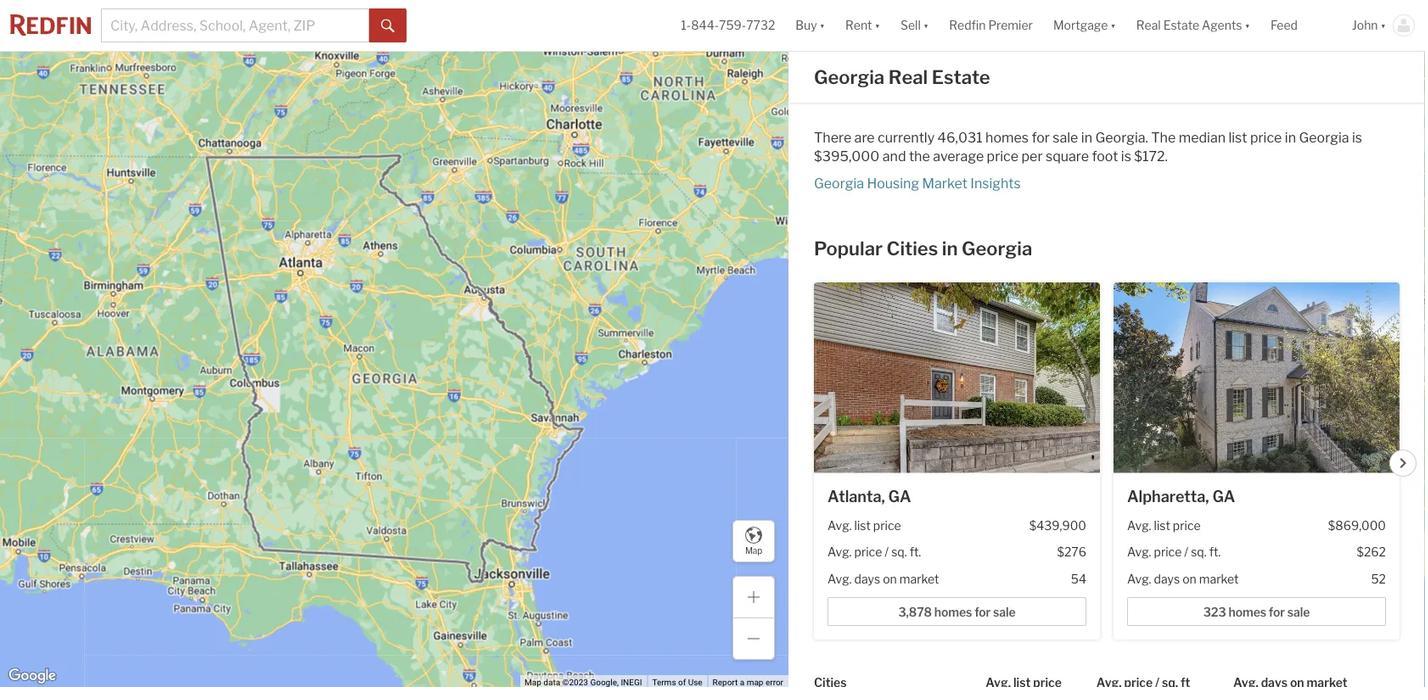 Task type: vqa. For each thing, say whether or not it's contained in the screenshot.
869,000
yes



Task type: locate. For each thing, give the bounding box(es) containing it.
0 horizontal spatial sq.
[[891, 546, 907, 560]]

sq. for atlanta,
[[891, 546, 907, 560]]

insights
[[971, 175, 1021, 191]]

ga right atlanta,
[[888, 488, 911, 507]]

ft.
[[910, 546, 921, 560], [1209, 546, 1221, 560]]

1 ▾ from the left
[[820, 18, 825, 33]]

days
[[854, 572, 880, 587], [1154, 572, 1180, 587]]

$
[[1030, 519, 1037, 533], [1328, 519, 1336, 533], [1057, 546, 1064, 560], [1357, 546, 1364, 560]]

City, Address, School, Agent, ZIP search field
[[101, 8, 369, 42]]

avg. for $ 276
[[828, 546, 852, 560]]

0 horizontal spatial on
[[883, 572, 897, 587]]

0 horizontal spatial avg. list price
[[828, 519, 901, 533]]

market up 3,878
[[900, 572, 939, 587]]

estate
[[1164, 18, 1200, 33], [932, 66, 990, 89]]

is
[[1352, 129, 1362, 146], [1121, 148, 1131, 164]]

1 horizontal spatial sq.
[[1191, 546, 1207, 560]]

0 horizontal spatial homes
[[935, 606, 972, 620]]

days down the atlanta, ga
[[854, 572, 880, 587]]

5 ▾ from the left
[[1245, 18, 1250, 33]]

foot
[[1092, 148, 1118, 164]]

2 sq. from the left
[[1191, 546, 1207, 560]]

for right the 323
[[1269, 606, 1285, 620]]

1 market from the left
[[900, 572, 939, 587]]

avg. for $ 262
[[1127, 546, 1152, 560]]

on
[[883, 572, 897, 587], [1183, 572, 1197, 587]]

0 horizontal spatial market
[[900, 572, 939, 587]]

on for alpharetta,
[[1183, 572, 1197, 587]]

1 vertical spatial estate
[[932, 66, 990, 89]]

▾ right rent
[[875, 18, 880, 33]]

1 horizontal spatial avg. days on market
[[1127, 572, 1239, 587]]

sq. for alpharetta,
[[1191, 546, 1207, 560]]

1 horizontal spatial homes
[[986, 129, 1029, 146]]

sell
[[901, 18, 921, 33]]

avg. price / sq. ft. down the atlanta, ga
[[828, 546, 921, 560]]

2 ▾ from the left
[[875, 18, 880, 33]]

1 avg. price / sq. ft. from the left
[[828, 546, 921, 560]]

avg. days on market up the 323
[[1127, 572, 1239, 587]]

▾ inside real estate agents ▾ link
[[1245, 18, 1250, 33]]

0 horizontal spatial real
[[889, 66, 928, 89]]

1 horizontal spatial ga
[[1213, 488, 1236, 507]]

for for atlanta, ga
[[975, 606, 991, 620]]

2 ga from the left
[[1213, 488, 1236, 507]]

list down the alpharetta,
[[1154, 519, 1171, 533]]

1 avg. list price from the left
[[828, 519, 901, 533]]

/
[[885, 546, 889, 560], [1185, 546, 1189, 560]]

sell ▾ button
[[901, 0, 929, 51]]

ft. up 3,878
[[910, 546, 921, 560]]

0 horizontal spatial sale
[[993, 606, 1016, 620]]

$ 869,000
[[1328, 519, 1386, 533]]

avg. days on market up 3,878
[[828, 572, 939, 587]]

$ for 869,000
[[1328, 519, 1336, 533]]

/ down the atlanta, ga
[[885, 546, 889, 560]]

2 horizontal spatial in
[[1285, 129, 1296, 146]]

1 horizontal spatial real
[[1136, 18, 1161, 33]]

2 horizontal spatial sale
[[1288, 606, 1310, 620]]

in
[[1081, 129, 1093, 146], [1285, 129, 1296, 146], [942, 237, 958, 260]]

real estate agents ▾
[[1136, 18, 1250, 33]]

1 horizontal spatial avg. list price
[[1127, 519, 1201, 533]]

submit search image
[[381, 19, 395, 33]]

▾ right mortgage
[[1111, 18, 1116, 33]]

avg. days on market
[[828, 572, 939, 587], [1127, 572, 1239, 587]]

46,031
[[938, 129, 983, 146]]

on down alpharetta, ga
[[1183, 572, 1197, 587]]

are
[[855, 129, 875, 146]]

average
[[933, 148, 984, 164]]

4 ▾ from the left
[[1111, 18, 1116, 33]]

▾ right agents
[[1245, 18, 1250, 33]]

▾ right the sell
[[923, 18, 929, 33]]

1 days from the left
[[854, 572, 880, 587]]

for right 3,878
[[975, 606, 991, 620]]

276
[[1064, 546, 1087, 560]]

1 horizontal spatial avg. price / sq. ft.
[[1127, 546, 1221, 560]]

estate down redfin
[[932, 66, 990, 89]]

▾ for john ▾
[[1381, 18, 1386, 33]]

buy
[[796, 18, 817, 33]]

popular
[[814, 237, 883, 260]]

days down the alpharetta,
[[1154, 572, 1180, 587]]

atlanta, ga
[[828, 488, 911, 507]]

atlanta,
[[828, 488, 885, 507]]

▾ inside rent ▾ dropdown button
[[875, 18, 880, 33]]

0 horizontal spatial for
[[975, 606, 991, 620]]

262
[[1364, 546, 1386, 560]]

▾ for sell ▾
[[923, 18, 929, 33]]

1 vertical spatial real
[[889, 66, 928, 89]]

avg. list price
[[828, 519, 901, 533], [1127, 519, 1201, 533]]

▾ right john
[[1381, 18, 1386, 33]]

0 vertical spatial real
[[1136, 18, 1161, 33]]

1 ga from the left
[[888, 488, 911, 507]]

869,000
[[1336, 519, 1386, 533]]

sale for alpharetta, ga
[[1288, 606, 1310, 620]]

1 avg. days on market from the left
[[828, 572, 939, 587]]

sale
[[1053, 129, 1078, 146], [993, 606, 1016, 620], [1288, 606, 1310, 620]]

sq. down alpharetta, ga
[[1191, 546, 1207, 560]]

1 horizontal spatial is
[[1352, 129, 1362, 146]]

▾ right buy
[[820, 18, 825, 33]]

2 market from the left
[[1199, 572, 1239, 587]]

real estate agents ▾ button
[[1126, 0, 1261, 51]]

real right mortgage ▾
[[1136, 18, 1161, 33]]

photo of home in alpharetta, ga image
[[1114, 283, 1400, 473]]

map
[[745, 546, 762, 556]]

ga
[[888, 488, 911, 507], [1213, 488, 1236, 507]]

market
[[922, 175, 968, 191]]

sq. up 3,878
[[891, 546, 907, 560]]

list inside there are currently 46,031 homes for sale in georgia. the median list price in georgia is $395,000 and the average price per square foot is $172.
[[1229, 129, 1247, 146]]

0 horizontal spatial days
[[854, 572, 880, 587]]

0 horizontal spatial /
[[885, 546, 889, 560]]

for
[[1032, 129, 1050, 146], [975, 606, 991, 620], [1269, 606, 1285, 620]]

1 horizontal spatial market
[[1199, 572, 1239, 587]]

1 horizontal spatial estate
[[1164, 18, 1200, 33]]

georgia housing market insights
[[814, 175, 1021, 191]]

2 avg. days on market from the left
[[1127, 572, 1239, 587]]

for up per
[[1032, 129, 1050, 146]]

the
[[1151, 129, 1176, 146]]

2 avg. list price from the left
[[1127, 519, 1201, 533]]

2 days from the left
[[1154, 572, 1180, 587]]

for inside there are currently 46,031 homes for sale in georgia. the median list price in georgia is $395,000 and the average price per square foot is $172.
[[1032, 129, 1050, 146]]

323
[[1204, 606, 1226, 620]]

avg.
[[828, 519, 852, 533], [1127, 519, 1152, 533], [828, 546, 852, 560], [1127, 546, 1152, 560], [828, 572, 852, 587], [1127, 572, 1152, 587]]

844-
[[691, 18, 719, 33]]

1-844-759-7732 link
[[681, 18, 775, 33]]

market up the 323
[[1199, 572, 1239, 587]]

currently
[[878, 129, 935, 146]]

2 horizontal spatial for
[[1269, 606, 1285, 620]]

homes right 3,878
[[935, 606, 972, 620]]

0 vertical spatial estate
[[1164, 18, 1200, 33]]

avg. price / sq. ft.
[[828, 546, 921, 560], [1127, 546, 1221, 560]]

homes right the 323
[[1229, 606, 1267, 620]]

alpharetta,
[[1127, 488, 1209, 507]]

1 horizontal spatial sale
[[1053, 129, 1078, 146]]

ft. up the 323
[[1209, 546, 1221, 560]]

homes for atlanta, ga
[[935, 606, 972, 620]]

avg. list price for atlanta,
[[828, 519, 901, 533]]

1 horizontal spatial /
[[1185, 546, 1189, 560]]

estate left agents
[[1164, 18, 1200, 33]]

▾ inside sell ▾ dropdown button
[[923, 18, 929, 33]]

1 horizontal spatial list
[[1154, 519, 1171, 533]]

real down the sell
[[889, 66, 928, 89]]

agents
[[1202, 18, 1242, 33]]

and
[[883, 148, 906, 164]]

sq.
[[891, 546, 907, 560], [1191, 546, 1207, 560]]

3,878
[[898, 606, 932, 620]]

1 horizontal spatial days
[[1154, 572, 1180, 587]]

1 / from the left
[[885, 546, 889, 560]]

2 avg. price / sq. ft. from the left
[[1127, 546, 1221, 560]]

0 horizontal spatial avg. price / sq. ft.
[[828, 546, 921, 560]]

7732
[[746, 18, 775, 33]]

1 on from the left
[[883, 572, 897, 587]]

0 horizontal spatial ft.
[[910, 546, 921, 560]]

list down atlanta,
[[854, 519, 871, 533]]

georgia real estate
[[814, 66, 990, 89]]

market for alpharetta, ga
[[1199, 572, 1239, 587]]

list right median
[[1229, 129, 1247, 146]]

homes up per
[[986, 129, 1029, 146]]

the
[[909, 148, 930, 164]]

market
[[900, 572, 939, 587], [1199, 572, 1239, 587]]

rent ▾ button
[[846, 0, 880, 51]]

avg. for $ 439,900
[[828, 519, 852, 533]]

list for alpharetta, ga
[[1154, 519, 1171, 533]]

mortgage
[[1053, 18, 1108, 33]]

1 horizontal spatial for
[[1032, 129, 1050, 146]]

georgia
[[814, 66, 885, 89], [1299, 129, 1349, 146], [814, 175, 864, 191], [962, 237, 1032, 260]]

ga right the alpharetta,
[[1213, 488, 1236, 507]]

avg. list price down the atlanta, ga
[[828, 519, 901, 533]]

real
[[1136, 18, 1161, 33], [889, 66, 928, 89]]

0 horizontal spatial in
[[942, 237, 958, 260]]

avg. price / sq. ft. for atlanta,
[[828, 546, 921, 560]]

2 horizontal spatial list
[[1229, 129, 1247, 146]]

0 horizontal spatial avg. days on market
[[828, 572, 939, 587]]

3 ▾ from the left
[[923, 18, 929, 33]]

1 horizontal spatial on
[[1183, 572, 1197, 587]]

avg. list price for alpharetta,
[[1127, 519, 1201, 533]]

on down the atlanta, ga
[[883, 572, 897, 587]]

john
[[1352, 18, 1378, 33]]

list
[[1229, 129, 1247, 146], [854, 519, 871, 533], [1154, 519, 1171, 533]]

1-844-759-7732
[[681, 18, 775, 33]]

1 ft. from the left
[[910, 546, 921, 560]]

0 horizontal spatial is
[[1121, 148, 1131, 164]]

▾
[[820, 18, 825, 33], [875, 18, 880, 33], [923, 18, 929, 33], [1111, 18, 1116, 33], [1245, 18, 1250, 33], [1381, 18, 1386, 33]]

estate inside 'dropdown button'
[[1164, 18, 1200, 33]]

439,900
[[1037, 519, 1087, 533]]

2 horizontal spatial homes
[[1229, 606, 1267, 620]]

avg. days on market for alpharetta,
[[1127, 572, 1239, 587]]

3,878 homes for sale
[[898, 606, 1016, 620]]

/ down alpharetta, ga
[[1185, 546, 1189, 560]]

homes
[[986, 129, 1029, 146], [935, 606, 972, 620], [1229, 606, 1267, 620]]

avg. price / sq. ft. down the alpharetta,
[[1127, 546, 1221, 560]]

housing
[[867, 175, 919, 191]]

▾ inside mortgage ▾ dropdown button
[[1111, 18, 1116, 33]]

0 horizontal spatial list
[[854, 519, 871, 533]]

avg. list price down the alpharetta,
[[1127, 519, 1201, 533]]

▾ inside buy ▾ dropdown button
[[820, 18, 825, 33]]

redfin
[[949, 18, 986, 33]]

6 ▾ from the left
[[1381, 18, 1386, 33]]

mortgage ▾
[[1053, 18, 1116, 33]]

next image
[[1399, 458, 1409, 469]]

0 horizontal spatial ga
[[888, 488, 911, 507]]

sell ▾ button
[[891, 0, 939, 51]]

1 sq. from the left
[[891, 546, 907, 560]]

2 / from the left
[[1185, 546, 1189, 560]]

buy ▾
[[796, 18, 825, 33]]

days for atlanta,
[[854, 572, 880, 587]]

2 ft. from the left
[[1209, 546, 1221, 560]]

0 vertical spatial is
[[1352, 129, 1362, 146]]

price
[[1250, 129, 1282, 146], [987, 148, 1019, 164], [873, 519, 901, 533], [1173, 519, 1201, 533], [854, 546, 882, 560], [1154, 546, 1182, 560]]

rent ▾
[[846, 18, 880, 33]]

$ for 262
[[1357, 546, 1364, 560]]

2 on from the left
[[1183, 572, 1197, 587]]

1 horizontal spatial ft.
[[1209, 546, 1221, 560]]

1 horizontal spatial in
[[1081, 129, 1093, 146]]

feed button
[[1261, 0, 1342, 51]]



Task type: describe. For each thing, give the bounding box(es) containing it.
john ▾
[[1352, 18, 1386, 33]]

/ for atlanta,
[[885, 546, 889, 560]]

mortgage ▾ button
[[1043, 0, 1126, 51]]

avg. days on market for atlanta,
[[828, 572, 939, 587]]

popular cities in georgia
[[814, 237, 1032, 260]]

▾ for rent ▾
[[875, 18, 880, 33]]

0 horizontal spatial estate
[[932, 66, 990, 89]]

redfin premier
[[949, 18, 1033, 33]]

homes inside there are currently 46,031 homes for sale in georgia. the median list price in georgia is $395,000 and the average price per square foot is $172.
[[986, 129, 1029, 146]]

54
[[1071, 572, 1087, 587]]

ft. for atlanta, ga
[[910, 546, 921, 560]]

median
[[1179, 129, 1226, 146]]

georgia housing market insights link
[[814, 175, 1021, 191]]

days for alpharetta,
[[1154, 572, 1180, 587]]

sell ▾
[[901, 18, 929, 33]]

$ 439,900
[[1030, 519, 1087, 533]]

rent ▾ button
[[835, 0, 891, 51]]

ga for atlanta, ga
[[888, 488, 911, 507]]

map region
[[0, 4, 954, 688]]

list for atlanta, ga
[[854, 519, 871, 533]]

buy ▾ button
[[796, 0, 825, 51]]

avg. for $ 869,000
[[1127, 519, 1152, 533]]

rent
[[846, 18, 872, 33]]

map button
[[733, 520, 775, 563]]

alpharetta, ga
[[1127, 488, 1236, 507]]

cities
[[887, 237, 938, 260]]

buy ▾ button
[[785, 0, 835, 51]]

▾ for mortgage ▾
[[1111, 18, 1116, 33]]

$ for 439,900
[[1030, 519, 1037, 533]]

ga for alpharetta, ga
[[1213, 488, 1236, 507]]

52
[[1371, 572, 1386, 587]]

1 vertical spatial is
[[1121, 148, 1131, 164]]

square
[[1046, 148, 1089, 164]]

$ for 276
[[1057, 546, 1064, 560]]

georgia inside there are currently 46,031 homes for sale in georgia. the median list price in georgia is $395,000 and the average price per square foot is $172.
[[1299, 129, 1349, 146]]

sale inside there are currently 46,031 homes for sale in georgia. the median list price in georgia is $395,000 and the average price per square foot is $172.
[[1053, 129, 1078, 146]]

323 homes for sale
[[1204, 606, 1310, 620]]

google image
[[4, 666, 60, 688]]

premier
[[988, 18, 1033, 33]]

on for atlanta,
[[883, 572, 897, 587]]

redfin premier button
[[939, 0, 1043, 51]]

per
[[1022, 148, 1043, 164]]

▾ for buy ▾
[[820, 18, 825, 33]]

$ 262
[[1357, 546, 1386, 560]]

ft. for alpharetta, ga
[[1209, 546, 1221, 560]]

market for atlanta, ga
[[900, 572, 939, 587]]

homes for alpharetta, ga
[[1229, 606, 1267, 620]]

georgia.
[[1095, 129, 1148, 146]]

$ 276
[[1057, 546, 1087, 560]]

real estate agents ▾ link
[[1136, 0, 1250, 51]]

mortgage ▾ button
[[1053, 0, 1116, 51]]

there are currently 46,031 homes for sale in georgia. the median list price in georgia is $395,000 and the average price per square foot is $172.
[[814, 129, 1362, 164]]

/ for alpharetta,
[[1185, 546, 1189, 560]]

there
[[814, 129, 852, 146]]

feed
[[1271, 18, 1298, 33]]

1-
[[681, 18, 691, 33]]

$395,000
[[814, 148, 880, 164]]

759-
[[719, 18, 746, 33]]

$172.
[[1134, 148, 1168, 164]]

for for alpharetta, ga
[[1269, 606, 1285, 620]]

photo of home in atlanta, ga image
[[814, 283, 1100, 473]]

real inside 'dropdown button'
[[1136, 18, 1161, 33]]

avg. price / sq. ft. for alpharetta,
[[1127, 546, 1221, 560]]

sale for atlanta, ga
[[993, 606, 1016, 620]]



